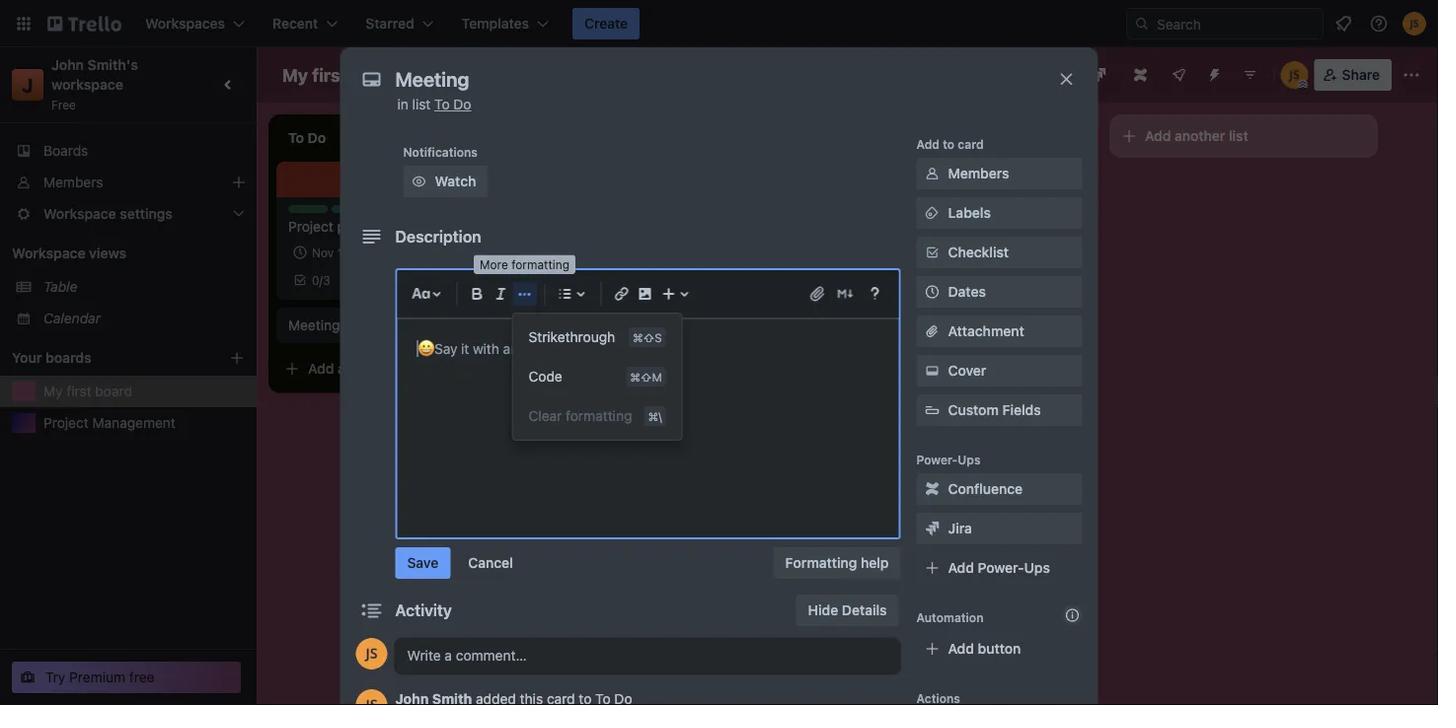 Task type: describe. For each thing, give the bounding box(es) containing it.
nov 13 - nov 30
[[312, 246, 403, 260]]

30
[[388, 246, 403, 260]]

clear
[[529, 408, 562, 425]]

my inside text field
[[282, 64, 308, 85]]

first inside text field
[[312, 64, 347, 85]]

share button
[[1315, 59, 1392, 91]]

try
[[45, 670, 66, 686]]

create from template… image for the bottom add a card button
[[505, 361, 521, 377]]

workspace
[[12, 245, 85, 262]]

cover link
[[917, 355, 1083, 387]]

project planning link
[[288, 217, 517, 237]]

0
[[312, 273, 319, 287]]

open information menu image
[[1369, 14, 1389, 34]]

view markdown image
[[836, 284, 855, 304]]

table
[[43, 279, 77, 295]]

power ups image
[[1172, 67, 1187, 83]]

add button
[[948, 641, 1021, 658]]

add power-ups
[[948, 560, 1050, 577]]

sm image for members
[[923, 164, 942, 184]]

1 vertical spatial add a card button
[[276, 353, 498, 385]]

Search field
[[1150, 9, 1323, 39]]

free
[[129, 670, 155, 686]]

my inside "link"
[[43, 384, 63, 400]]

john
[[51, 57, 84, 73]]

sm image
[[923, 243, 942, 263]]

planning
[[337, 219, 392, 235]]

meeting
[[288, 317, 340, 334]]

formatting help
[[786, 555, 889, 572]]

save
[[407, 555, 439, 572]]

management
[[92, 415, 176, 431]]

my first board inside text field
[[282, 64, 401, 85]]

2 nov from the left
[[362, 246, 384, 260]]

board inside text field
[[351, 64, 401, 85]]

show menu image
[[1402, 65, 1422, 85]]

0 vertical spatial list
[[412, 96, 431, 113]]

boards link
[[0, 135, 257, 167]]

members for rightmost "members" link
[[948, 165, 1009, 182]]

project planning
[[288, 219, 392, 235]]

custom
[[948, 402, 999, 419]]

calendar
[[43, 310, 101, 327]]

image image
[[633, 282, 657, 306]]

free
[[51, 98, 76, 112]]

create
[[584, 15, 628, 32]]

boards
[[45, 350, 91, 366]]

sm image for labels
[[923, 203, 942, 223]]

your boards with 2 items element
[[12, 347, 199, 370]]

to do link
[[435, 96, 471, 113]]

sm image for jira
[[923, 519, 942, 539]]

workspace
[[51, 77, 123, 93]]

help
[[861, 555, 889, 572]]

1 horizontal spatial power-
[[978, 560, 1024, 577]]

Board name text field
[[272, 59, 411, 91]]

star or unstar board image
[[423, 67, 438, 83]]

my first board inside "link"
[[43, 384, 132, 400]]

views
[[89, 245, 126, 262]]

your boards
[[12, 350, 91, 366]]

13
[[337, 246, 350, 260]]

project management link
[[43, 414, 245, 433]]

premium
[[69, 670, 126, 686]]

0 vertical spatial power-
[[917, 453, 958, 467]]

john smith's workspace link
[[51, 57, 142, 93]]

watch button
[[403, 166, 488, 197]]

Nov 13 - Nov 30 checkbox
[[288, 241, 409, 265]]

group inside editor toolbar toolbar
[[513, 318, 682, 436]]

table link
[[43, 277, 245, 297]]

add button button
[[917, 634, 1083, 665]]

0 / 3
[[312, 273, 330, 287]]

j
[[22, 73, 33, 96]]

labels
[[948, 205, 991, 221]]

project for the color: sky, title: "project" element on the left top of the page
[[332, 206, 372, 220]]

labels link
[[917, 197, 1083, 229]]

1 horizontal spatial members link
[[917, 158, 1083, 190]]

checklist
[[948, 244, 1009, 261]]

boards
[[43, 143, 88, 159]]

0 horizontal spatial members link
[[0, 167, 257, 198]]

project for project management
[[43, 415, 89, 431]]

john smith's workspace free
[[51, 57, 142, 112]]

meeting link
[[288, 316, 517, 336]]

dates button
[[917, 276, 1083, 308]]

workspace visible image
[[458, 67, 474, 83]]

1 horizontal spatial card
[[910, 179, 939, 195]]

editor toolbar toolbar
[[405, 278, 891, 440]]

sm image for cover
[[923, 361, 942, 381]]

more formatting
[[480, 258, 570, 271]]

sm image for watch
[[409, 172, 429, 192]]

dates
[[948, 284, 986, 300]]

-
[[354, 246, 359, 260]]

smith's
[[88, 57, 138, 73]]

in list to do
[[397, 96, 471, 113]]

⌘⇧m
[[630, 370, 662, 384]]

custom fields
[[948, 402, 1041, 419]]

add to card
[[917, 137, 984, 151]]

primary element
[[0, 0, 1438, 47]]

cancel
[[468, 555, 513, 572]]

open help dialog image
[[863, 282, 887, 306]]



Task type: locate. For each thing, give the bounding box(es) containing it.
automation
[[917, 611, 984, 625]]

1 horizontal spatial my first board
[[282, 64, 401, 85]]

automation image
[[1199, 59, 1227, 87]]

1 horizontal spatial add a card
[[869, 179, 939, 195]]

do
[[454, 96, 471, 113]]

more
[[480, 258, 508, 271]]

hide details
[[808, 603, 887, 619]]

checklist link
[[917, 237, 1083, 269]]

link image
[[610, 282, 633, 306]]

add
[[1145, 128, 1171, 144], [917, 137, 940, 151], [869, 179, 895, 195], [308, 361, 334, 377], [948, 560, 974, 577], [948, 641, 974, 658]]

create button
[[573, 8, 640, 39]]

ups up add button button
[[1024, 560, 1050, 577]]

1 vertical spatial add a card
[[308, 361, 378, 377]]

create from template… image for right add a card button
[[1066, 180, 1082, 195]]

calendar power-up image
[[1052, 66, 1068, 82]]

1 vertical spatial list
[[1229, 128, 1249, 144]]

formatting help link
[[774, 548, 901, 580]]

2 horizontal spatial card
[[958, 137, 984, 151]]

create from template… image left code
[[505, 361, 521, 377]]

john smith (johnsmith38824343) image
[[356, 639, 387, 670]]

members link
[[917, 158, 1083, 190], [0, 167, 257, 198]]

a
[[899, 179, 906, 195], [338, 361, 345, 377]]

Write a comment text field
[[395, 639, 901, 674]]

power- up automation at right
[[978, 560, 1024, 577]]

⌘⇧s
[[633, 331, 662, 345]]

add power-ups link
[[917, 553, 1083, 584]]

first
[[312, 64, 347, 85], [66, 384, 91, 400]]

members
[[948, 165, 1009, 182], [43, 174, 103, 191]]

0 vertical spatial board
[[351, 64, 401, 85]]

add inside button
[[948, 641, 974, 658]]

nov left 13
[[312, 246, 334, 260]]

0 vertical spatial first
[[312, 64, 347, 85]]

board up project management
[[95, 384, 132, 400]]

1 horizontal spatial nov
[[362, 246, 384, 260]]

clear formatting
[[529, 408, 632, 425]]

more formatting tooltip
[[474, 255, 576, 274]]

my first board down your boards with 2 items element
[[43, 384, 132, 400]]

button
[[978, 641, 1021, 658]]

john smith (johnsmith38824343) image right open information menu 'icon'
[[1403, 12, 1427, 36]]

activity
[[395, 602, 452, 620]]

attach and insert link image
[[808, 284, 828, 304]]

1 horizontal spatial my
[[282, 64, 308, 85]]

1 horizontal spatial a
[[899, 179, 906, 195]]

sm image
[[923, 164, 942, 184], [409, 172, 429, 192], [923, 203, 942, 223], [923, 361, 942, 381], [923, 480, 942, 500], [923, 519, 942, 539]]

0 vertical spatial my
[[282, 64, 308, 85]]

to
[[435, 96, 450, 113]]

1 vertical spatial my
[[43, 384, 63, 400]]

john smith (johnsmith38824343) image
[[1403, 12, 1427, 36], [1281, 61, 1309, 89]]

try premium free
[[45, 670, 155, 686]]

1 vertical spatial create from template… image
[[505, 361, 521, 377]]

add a card down meeting
[[308, 361, 378, 377]]

⌘\
[[648, 410, 662, 424]]

list right another
[[1229, 128, 1249, 144]]

cancel button
[[456, 548, 525, 580]]

workspace views
[[12, 245, 126, 262]]

1 horizontal spatial members
[[948, 165, 1009, 182]]

your
[[12, 350, 42, 366]]

1 horizontal spatial john smith (johnsmith38824343) image
[[1403, 12, 1427, 36]]

in
[[397, 96, 409, 113]]

attachment
[[948, 323, 1025, 340]]

nov
[[312, 246, 334, 260], [362, 246, 384, 260]]

formatting right clear
[[566, 408, 632, 425]]

0 horizontal spatial board
[[95, 384, 132, 400]]

0 horizontal spatial card
[[349, 361, 378, 377]]

1 vertical spatial power-
[[978, 560, 1024, 577]]

1 vertical spatial formatting
[[566, 408, 632, 425]]

0 horizontal spatial my first board
[[43, 384, 132, 400]]

1 vertical spatial ups
[[1024, 560, 1050, 577]]

sm image inside labels link
[[923, 203, 942, 223]]

sm image for confluence
[[923, 480, 942, 500]]

project down boards
[[43, 415, 89, 431]]

0 horizontal spatial nov
[[312, 246, 334, 260]]

sm image left cover
[[923, 361, 942, 381]]

board up in
[[351, 64, 401, 85]]

fields
[[1003, 402, 1041, 419]]

hide
[[808, 603, 838, 619]]

1 vertical spatial john smith (johnsmith38824343) image
[[1281, 61, 1309, 89]]

ups
[[958, 453, 981, 467], [1024, 560, 1050, 577]]

create from template… image up labels link
[[1066, 180, 1082, 195]]

0 vertical spatial my first board
[[282, 64, 401, 85]]

description
[[395, 228, 481, 246]]

cover
[[948, 363, 987, 379]]

0 notifications image
[[1332, 12, 1355, 36]]

3
[[323, 273, 330, 287]]

1 vertical spatial board
[[95, 384, 132, 400]]

members for the leftmost "members" link
[[43, 174, 103, 191]]

color: sky, title: "project" element
[[332, 205, 372, 220]]

attachment button
[[917, 316, 1083, 348]]

/
[[319, 273, 323, 287]]

add a card button down meeting "link"
[[276, 353, 498, 385]]

project up "nov 13 - nov 30" option
[[332, 206, 372, 220]]

formatting for clear formatting
[[566, 408, 632, 425]]

sm image down "power-ups"
[[923, 480, 942, 500]]

card right to
[[958, 137, 984, 151]]

formatting inside editor toolbar toolbar
[[566, 408, 632, 425]]

card
[[958, 137, 984, 151], [910, 179, 939, 195], [349, 361, 378, 377]]

1 vertical spatial a
[[338, 361, 345, 377]]

code
[[529, 369, 563, 385]]

0 horizontal spatial ups
[[958, 453, 981, 467]]

search image
[[1134, 16, 1150, 32]]

details
[[842, 603, 887, 619]]

calendar link
[[43, 309, 245, 329]]

text styles image
[[409, 282, 433, 306]]

italic ⌘i image
[[489, 282, 513, 306]]

0 vertical spatial card
[[958, 137, 984, 151]]

0 vertical spatial john smith (johnsmith38824343) image
[[1403, 12, 1427, 36]]

my first board link
[[43, 382, 245, 402]]

0 horizontal spatial first
[[66, 384, 91, 400]]

power-ups
[[917, 453, 981, 467]]

to
[[943, 137, 955, 151]]

card down add to card
[[910, 179, 939, 195]]

1 vertical spatial first
[[66, 384, 91, 400]]

1 horizontal spatial add a card button
[[837, 172, 1058, 203]]

formatting
[[786, 555, 857, 572]]

0 horizontal spatial members
[[43, 174, 103, 191]]

lists image
[[553, 282, 577, 306]]

add board image
[[229, 350, 245, 366]]

0 horizontal spatial create from template… image
[[505, 361, 521, 377]]

1
[[464, 246, 469, 260]]

list inside the add another list button
[[1229, 128, 1249, 144]]

1 nov from the left
[[312, 246, 334, 260]]

confluence
[[948, 481, 1023, 498]]

sm image left watch
[[409, 172, 429, 192]]

group containing strikethrough
[[513, 318, 682, 436]]

0 horizontal spatial power-
[[917, 453, 958, 467]]

notifications
[[403, 145, 478, 159]]

board inside "link"
[[95, 384, 132, 400]]

sm image left labels
[[923, 203, 942, 223]]

1 vertical spatial my first board
[[43, 384, 132, 400]]

list right in
[[412, 96, 431, 113]]

add another list button
[[1110, 115, 1378, 158]]

sm image inside 'cover' link
[[923, 361, 942, 381]]

nov right -
[[362, 246, 384, 260]]

None text field
[[386, 61, 1037, 97]]

bold ⌘b image
[[465, 282, 489, 306]]

0 vertical spatial create from template… image
[[1066, 180, 1082, 195]]

sm image inside "members" link
[[923, 164, 942, 184]]

project down color: green, title: none icon
[[288, 219, 333, 235]]

add another list
[[1145, 128, 1249, 144]]

0 horizontal spatial list
[[412, 96, 431, 113]]

2 vertical spatial card
[[349, 361, 378, 377]]

sm image inside watch button
[[409, 172, 429, 192]]

Main content area, start typing to enter text. text field
[[417, 338, 879, 361]]

0 vertical spatial add a card
[[869, 179, 939, 195]]

project management
[[43, 415, 176, 431]]

power- up confluence
[[917, 453, 958, 467]]

add a card button up labels
[[837, 172, 1058, 203]]

board
[[351, 64, 401, 85], [95, 384, 132, 400]]

1 horizontal spatial list
[[1229, 128, 1249, 144]]

more formatting image
[[513, 282, 537, 306]]

formatting for more formatting
[[512, 258, 570, 271]]

create from template… image
[[1066, 180, 1082, 195], [505, 361, 521, 377]]

members up labels
[[948, 165, 1009, 182]]

add a card down add to card
[[869, 179, 939, 195]]

jira
[[948, 521, 972, 537]]

0 horizontal spatial a
[[338, 361, 345, 377]]

project
[[332, 206, 372, 220], [288, 219, 333, 235], [43, 415, 89, 431]]

my
[[282, 64, 308, 85], [43, 384, 63, 400]]

0 vertical spatial formatting
[[512, 258, 570, 271]]

project for project planning
[[288, 219, 333, 235]]

1 horizontal spatial board
[[351, 64, 401, 85]]

sm image left jira on the bottom
[[923, 519, 942, 539]]

formatting up more formatting icon
[[512, 258, 570, 271]]

my first board up in
[[282, 64, 401, 85]]

sm image down add to card
[[923, 164, 942, 184]]

1 horizontal spatial create from template… image
[[1066, 180, 1082, 195]]

formatting
[[512, 258, 570, 271], [566, 408, 632, 425]]

share
[[1342, 67, 1380, 83]]

hide details link
[[796, 595, 899, 627]]

group
[[513, 318, 682, 436]]

members down the boards
[[43, 174, 103, 191]]

1 horizontal spatial ups
[[1024, 560, 1050, 577]]

first inside "link"
[[66, 384, 91, 400]]

members link up labels link
[[917, 158, 1083, 190]]

strikethrough
[[529, 329, 615, 346]]

0 horizontal spatial add a card button
[[276, 353, 498, 385]]

0 vertical spatial add a card button
[[837, 172, 1058, 203]]

0 vertical spatial ups
[[958, 453, 981, 467]]

0 vertical spatial a
[[899, 179, 906, 195]]

another
[[1175, 128, 1226, 144]]

0 horizontal spatial my
[[43, 384, 63, 400]]

card down meeting "link"
[[349, 361, 378, 377]]

watch
[[435, 173, 476, 190]]

ups up confluence
[[958, 453, 981, 467]]

0 horizontal spatial add a card
[[308, 361, 378, 377]]

1 horizontal spatial first
[[312, 64, 347, 85]]

0 horizontal spatial john smith (johnsmith38824343) image
[[1281, 61, 1309, 89]]

color: green, title: none image
[[288, 205, 328, 213]]

custom fields button
[[917, 401, 1083, 421]]

john smith (johnsmith38824343) image left share button
[[1281, 61, 1309, 89]]

1 vertical spatial card
[[910, 179, 939, 195]]

try premium free button
[[12, 662, 241, 694]]

members link down the boards
[[0, 167, 257, 198]]

formatting inside tooltip
[[512, 258, 570, 271]]

save button
[[395, 548, 450, 580]]



Task type: vqa. For each thing, say whether or not it's contained in the screenshot.
Create from template… Icon to the bottom
yes



